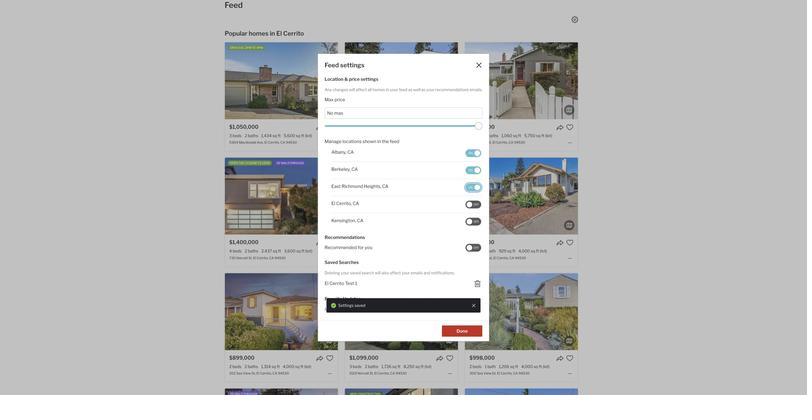 Task type: vqa. For each thing, say whether or not it's contained in the screenshot.
leftmost the TO
yes



Task type: describe. For each thing, give the bounding box(es) containing it.
cerrito, for $1,050,000
[[268, 140, 280, 145]]

shown
[[363, 139, 377, 144]]

0 horizontal spatial will
[[349, 87, 355, 92]]

cerrito, down 1,314
[[260, 371, 272, 376]]

1,206 sq ft
[[499, 364, 519, 369]]

well
[[414, 87, 421, 92]]

st, for $1,400,000
[[249, 256, 253, 260]]

to for $1,400,000
[[258, 161, 262, 165]]

view for $899,000
[[243, 371, 251, 376]]

max
[[325, 97, 334, 102]]

929 sq ft
[[499, 249, 516, 254]]

0 vertical spatial cerrito
[[283, 30, 304, 37]]

4,000 sq ft (lot) for $998,000
[[522, 364, 550, 369]]

2,437 sq ft
[[262, 249, 281, 254]]

1 bath for $769,000
[[485, 249, 496, 254]]

ca down the 2,437 sq ft
[[269, 256, 274, 260]]

sq right 929
[[508, 249, 512, 254]]

2 baths for $949,000
[[485, 133, 499, 138]]

your right the edit
[[379, 307, 388, 312]]

ca right the heights,
[[383, 184, 389, 189]]

search
[[362, 271, 374, 275]]

dr, for $899,000
[[252, 371, 256, 376]]

4 beds
[[229, 249, 242, 254]]

2 baths for $1,400,000
[[245, 249, 259, 254]]

4pm
[[257, 46, 263, 49]]

also
[[382, 271, 389, 275]]

favorite button checkbox for $899,000
[[326, 355, 334, 362]]

ca down 1,060 sq ft
[[509, 140, 514, 145]]

manage your favorites or edit your group settings.
[[325, 307, 416, 312]]

beds for $1,099,000
[[353, 364, 362, 369]]

1 photo of 1848 key blvd, el cerrito, ca 94530 image from the left
[[352, 158, 465, 235]]

2 up blake
[[485, 133, 488, 138]]

favorite button image for 4,000 sq ft (lot)
[[326, 355, 334, 362]]

favorite button checkbox for $1,400,000
[[326, 239, 334, 247]]

2 up 1848
[[470, 249, 472, 254]]

settings
[[339, 303, 354, 308]]

4,000 for $769,000
[[519, 249, 530, 254]]

your left well
[[390, 87, 399, 92]]

2 photo of 1848 key blvd, el cerrito, ca 94530 image from the left
[[465, 158, 579, 235]]

locations
[[343, 139, 362, 144]]

baths for $1,099,000
[[368, 364, 379, 369]]

2 beds for $998,000
[[470, 364, 482, 369]]

$998,000
[[470, 355, 495, 361]]

(lot) for $949,000
[[546, 133, 553, 138]]

notifications.
[[432, 271, 455, 275]]

baths for $899,000
[[248, 364, 258, 369]]

1 for $998,000
[[485, 364, 487, 369]]

202
[[229, 371, 236, 376]]

2 photo of 6823 glen mawr ave, el cerrito, ca 94530 image from the left
[[345, 158, 458, 235]]

favorite button image for $1,400,000
[[326, 239, 334, 247]]

1519 norvell st, el cerrito, ca 94530
[[350, 371, 407, 376]]

1 vertical spatial 3
[[350, 249, 352, 254]]

7621
[[350, 140, 358, 145]]

2 baths right for
[[365, 249, 379, 254]]

2 photo of 8750 terrace dr, el cerrito, ca 94530 image from the left
[[225, 389, 338, 395]]

cerrito, for $899,000
[[379, 140, 391, 145]]

3 photo of 1525 elm st, el cerrito, ca 94530 image from the left
[[579, 389, 692, 395]]

recommendations
[[325, 235, 365, 240]]

1 photo of 1525 elm st, el cerrito, ca 94530 image from the left
[[352, 389, 465, 395]]

2 photo of 7104 blake st, el cerrito, ca 94530 image from the left
[[465, 42, 579, 119]]

your down the favorite updates
[[341, 307, 349, 312]]

ca down 1,314 sq ft
[[273, 371, 277, 376]]

favorites link
[[349, 307, 367, 312]]

ca down 5,600
[[281, 140, 285, 145]]

sq right 929 sq ft
[[531, 249, 536, 254]]

(lot) for $1,099,000
[[425, 364, 432, 369]]

emails
[[411, 271, 423, 275]]

berkeley,
[[332, 167, 351, 172]]

0 horizontal spatial in
[[270, 30, 275, 37]]

94530 for $769,000
[[515, 256, 526, 260]]

macdonald
[[239, 140, 256, 145]]

beds for $899,000
[[233, 364, 242, 369]]

sq right 1,314
[[272, 364, 276, 369]]

$899,000 for terrace
[[350, 124, 375, 130]]

sq right 8,250
[[416, 364, 420, 369]]

favorite button image for 8,250 sq ft (lot)
[[447, 355, 454, 362]]

or
[[367, 307, 371, 312]]

2 baths for $1,099,000
[[365, 364, 379, 369]]

walkthrough
[[281, 161, 304, 165]]

you
[[365, 245, 373, 250]]

ca right the
[[392, 140, 397, 145]]

the
[[382, 139, 389, 144]]

1,434 sq ft
[[262, 133, 281, 138]]

3 photo of 1848 key blvd, el cerrito, ca 94530 image from the left
[[579, 158, 692, 235]]

blvd,
[[486, 256, 493, 260]]

3 photo of 730 norvell st, el cerrito, ca 94530 image from the left
[[338, 158, 451, 235]]

thu,
[[239, 161, 245, 165]]

open for $1,400,000
[[230, 161, 238, 165]]

1848 key blvd, el cerrito, ca 94530
[[470, 256, 526, 260]]

3 photo of 202 sea view dr, el cerrito, ca 94530 image from the left
[[338, 273, 451, 350]]

$1,400,000
[[229, 240, 259, 245]]

baths right for
[[368, 249, 379, 254]]

settings saved section
[[327, 298, 481, 313]]

ca right kensington,
[[357, 218, 364, 223]]

favorite button checkbox for $1,099,000
[[447, 355, 454, 362]]

5304
[[229, 140, 238, 145]]

7104 blake st, el cerrito, ca 94530
[[470, 140, 526, 145]]

2 photo of 300 sea view dr, el cerrito, ca 94530 image from the left
[[465, 273, 579, 350]]

done button
[[442, 326, 483, 337]]

updates
[[343, 296, 361, 302]]

1848
[[470, 256, 478, 260]]

1 photo of 2332 alva ave, el cerrito, ca 94530 image from the left
[[232, 389, 345, 395]]

5,600
[[284, 133, 295, 138]]

1 photo of 730 norvell st, el cerrito, ca 94530 image from the left
[[112, 158, 225, 235]]

2 baths for $899,000
[[245, 364, 258, 369]]

5,750 sq ft (lot)
[[525, 133, 553, 138]]

929
[[499, 249, 507, 254]]

saved inside section
[[355, 303, 366, 308]]

emails.
[[470, 87, 483, 92]]

3 photo of 6823 glen mawr ave, el cerrito, ca 94530 image from the left
[[458, 158, 571, 235]]

for
[[358, 245, 364, 250]]

beds for $1,050,000
[[233, 133, 242, 138]]

favorite updates
[[325, 296, 361, 302]]

sea for $998,000
[[477, 371, 483, 376]]

2 up 202 sea view dr, el cerrito, ca 94530
[[245, 364, 247, 369]]

3 photo of 8750 terrace dr, el cerrito, ca 94530 image from the left
[[338, 389, 451, 395]]

recommendations
[[436, 87, 469, 92]]

2 photo of 202 sea view dr, el cerrito, ca 94530 image from the left
[[225, 273, 338, 350]]

deleting
[[325, 271, 340, 275]]

cerrito, for $949,000
[[497, 140, 508, 145]]

2 up "202"
[[229, 364, 232, 369]]

1 for $769,000
[[485, 249, 487, 254]]

kensington,
[[332, 218, 356, 223]]

favorite button image for $1,050,000
[[326, 124, 334, 131]]

settings saved
[[339, 303, 366, 308]]

ca right berkeley,
[[352, 167, 358, 172]]

searches
[[339, 260, 359, 265]]

baths for $949,000
[[489, 133, 499, 138]]

sq right 2,437
[[273, 249, 277, 254]]

2pm
[[245, 46, 252, 49]]

favorite button image for $769,000
[[567, 239, 574, 247]]

5304 macdonald ave, el cerrito, ca 94530
[[229, 140, 297, 145]]

2 photo of 7621 terrace dr, el cerrito, ca 94530 image from the left
[[345, 42, 458, 119]]

cerrito, up kensington,
[[337, 201, 352, 206]]

edit
[[371, 307, 379, 312]]

your left emails
[[402, 271, 410, 275]]

2 baths for $1,050,000
[[245, 133, 258, 138]]

3 photo of 7104 blake st, el cerrito, ca 94530 image from the left
[[579, 42, 692, 119]]

sq right 5,600
[[296, 133, 301, 138]]

(lot) for $998,000
[[543, 364, 550, 369]]

4,000 for $998,000
[[522, 364, 533, 369]]

94530 for $949,000
[[514, 140, 526, 145]]

albany,
[[332, 150, 347, 155]]

2 photo of 730 norvell st, el cerrito, ca 94530 image from the left
[[225, 158, 338, 235]]

(lot) for $1,050,000
[[305, 133, 312, 138]]

1 vertical spatial cerrito
[[330, 281, 344, 286]]

1,314
[[261, 364, 271, 369]]

7104
[[470, 140, 478, 145]]

2 as from the left
[[422, 87, 426, 92]]

ca down 7621
[[348, 150, 354, 155]]

feed for feed settings
[[325, 61, 339, 69]]

sq right 1,434
[[273, 133, 277, 138]]

5,600 sq ft (lot)
[[284, 133, 312, 138]]

saved
[[325, 260, 338, 265]]

2 photo of 5304 macdonald ave, el cerrito, ca 94530 image from the left
[[225, 42, 338, 119]]

3d walkthrough
[[277, 161, 304, 165]]

beds for $769,000
[[473, 249, 482, 254]]

sq right 1,060
[[514, 133, 518, 138]]

changes
[[333, 87, 349, 92]]

richmond
[[342, 184, 363, 189]]

st, for $1,099,000
[[370, 371, 374, 376]]

0 vertical spatial settings
[[340, 61, 365, 69]]

norvell for $1,099,000
[[358, 371, 369, 376]]

1 vertical spatial will
[[375, 271, 381, 275]]

key
[[479, 256, 485, 260]]

kensington, ca
[[332, 218, 364, 223]]

terrace
[[358, 140, 370, 145]]

$1,099,000
[[350, 355, 379, 361]]

all
[[368, 87, 372, 92]]

deleting your saved search will also affect your emails and notifications.
[[325, 271, 455, 275]]

0 vertical spatial affect
[[356, 87, 367, 92]]

1,314 sq ft
[[261, 364, 280, 369]]

0 vertical spatial feed
[[399, 87, 408, 92]]

0 horizontal spatial price
[[335, 97, 345, 102]]

1 photo of 300 sea view dr, el cerrito, ca 94530 image from the left
[[352, 273, 465, 350]]

0 horizontal spatial homes
[[249, 30, 269, 37]]

group
[[388, 307, 399, 312]]

favorite button checkbox for $1,050,000
[[326, 124, 334, 131]]

favorite
[[325, 296, 342, 302]]



Task type: locate. For each thing, give the bounding box(es) containing it.
1,726
[[382, 364, 392, 369]]

0 vertical spatial in
[[270, 30, 275, 37]]

1 open from the top
[[230, 46, 238, 49]]

2 vertical spatial st,
[[370, 371, 374, 376]]

will left also at the bottom of the page
[[375, 271, 381, 275]]

el
[[277, 30, 282, 37], [265, 140, 268, 145], [376, 140, 379, 145], [493, 140, 496, 145], [332, 201, 336, 206], [253, 256, 256, 260], [494, 256, 497, 260], [325, 281, 329, 286], [257, 371, 260, 376], [375, 371, 378, 376], [498, 371, 500, 376]]

ft
[[278, 133, 281, 138], [301, 133, 304, 138], [519, 133, 522, 138], [542, 133, 545, 138], [278, 249, 281, 254], [302, 249, 305, 254], [513, 249, 516, 254], [537, 249, 540, 254], [277, 364, 280, 369], [301, 364, 304, 369], [398, 364, 401, 369], [421, 364, 424, 369], [516, 364, 519, 369], [539, 364, 542, 369]]

1 photo of 1519 norvell st, el cerrito, ca 94530 image from the left
[[232, 273, 345, 350]]

3
[[229, 133, 232, 138], [350, 249, 352, 254], [350, 364, 352, 369]]

8,250
[[404, 364, 415, 369]]

1 bath
[[485, 249, 496, 254], [485, 364, 496, 369]]

0 horizontal spatial norvell
[[237, 256, 248, 260]]

2 baths
[[245, 133, 258, 138], [485, 133, 499, 138], [245, 249, 259, 254], [365, 249, 379, 254], [245, 364, 258, 369], [365, 364, 379, 369]]

open left sat,
[[230, 46, 238, 49]]

0 horizontal spatial sea
[[237, 371, 243, 376]]

(lot) for $769,000
[[540, 249, 547, 254]]

1 photo of 7104 blake st, el cerrito, ca 94530 image from the left
[[352, 42, 465, 119]]

0 vertical spatial to
[[252, 46, 256, 49]]

2 horizontal spatial st,
[[488, 140, 492, 145]]

price right &
[[349, 77, 360, 82]]

3 beds for $1,050,000
[[229, 133, 242, 138]]

1 vertical spatial 3 beds
[[350, 249, 362, 254]]

1 vertical spatial saved
[[355, 303, 366, 308]]

view for $998,000
[[484, 371, 492, 376]]

as right well
[[422, 87, 426, 92]]

your down saved searches
[[341, 271, 349, 275]]

manage locations shown in the feed
[[325, 139, 400, 144]]

cerrito, for $1,400,000
[[257, 256, 269, 260]]

94530 for $1,099,000
[[396, 371, 407, 376]]

2,437
[[262, 249, 272, 254]]

0 vertical spatial price
[[349, 77, 360, 82]]

2 right for
[[365, 249, 368, 254]]

$1,050,000
[[229, 124, 259, 130]]

sq right 1,206
[[510, 364, 515, 369]]

sq right 1,726 on the left of the page
[[393, 364, 397, 369]]

price down changes
[[335, 97, 345, 102]]

2 vertical spatial in
[[378, 139, 381, 144]]

1 horizontal spatial feed
[[325, 61, 339, 69]]

$769,000
[[470, 240, 495, 245]]

1 photo of 8750 terrace dr, el cerrito, ca 94530 image from the left
[[112, 389, 225, 395]]

1 vertical spatial price
[[335, 97, 345, 102]]

beds right 4
[[233, 249, 242, 254]]

photo of 6823 glen mawr ave, el cerrito, ca 94530 image
[[232, 158, 345, 235], [345, 158, 458, 235], [458, 158, 571, 235]]

favorite button image for $998,000
[[567, 355, 574, 362]]

manage for manage your favorites or edit your group settings.
[[325, 307, 340, 312]]

location
[[325, 77, 344, 82]]

feed for feed
[[225, 0, 243, 10]]

max price
[[325, 97, 345, 102]]

manage down favorite
[[325, 307, 340, 312]]

norvell down 4 beds
[[237, 256, 248, 260]]

bath for $769,000
[[488, 249, 496, 254]]

0 horizontal spatial to
[[252, 46, 256, 49]]

bath up blvd,
[[488, 249, 496, 254]]

0 vertical spatial homes
[[249, 30, 269, 37]]

2 vertical spatial favorite button checkbox
[[567, 355, 574, 362]]

3 left for
[[350, 249, 352, 254]]

1 sea from the left
[[237, 371, 243, 376]]

0 horizontal spatial cerrito
[[283, 30, 304, 37]]

3 beds down '$895,000'
[[350, 249, 362, 254]]

open
[[230, 46, 238, 49], [230, 161, 238, 165]]

dr, right "202"
[[252, 371, 256, 376]]

done
[[457, 329, 468, 334]]

cerrito, down 1,726 on the left of the page
[[378, 371, 390, 376]]

3 photo of 1519 norvell st, el cerrito, ca 94530 image from the left
[[458, 273, 571, 350]]

7621 terrace dr, el cerrito, ca 94530
[[350, 140, 408, 145]]

2 horizontal spatial in
[[386, 87, 389, 92]]

settings up location & price settings at the top of page
[[340, 61, 365, 69]]

will down location & price settings at the top of page
[[349, 87, 355, 92]]

dr, down $998,000
[[493, 371, 497, 376]]

94530 for $899,000
[[397, 140, 408, 145]]

sq right 5,750
[[537, 133, 541, 138]]

baths up macdonald
[[248, 133, 258, 138]]

1 horizontal spatial price
[[349, 77, 360, 82]]

0 horizontal spatial as
[[409, 87, 413, 92]]

photo of 730 norvell st, el cerrito, ca 94530 image
[[112, 158, 225, 235], [225, 158, 338, 235], [338, 158, 451, 235]]

0 horizontal spatial feed
[[225, 0, 243, 10]]

1 vertical spatial open
[[230, 161, 238, 165]]

2 beds for $899,000
[[229, 364, 242, 369]]

photo of 1848 key blvd, el cerrito, ca 94530 image
[[352, 158, 465, 235], [465, 158, 579, 235], [579, 158, 692, 235]]

3 photo of 2332 alva ave, el cerrito, ca 94530 image from the left
[[458, 389, 571, 395]]

favorite button checkbox
[[326, 124, 334, 131], [567, 124, 574, 131], [326, 239, 334, 247], [326, 355, 334, 362], [447, 355, 454, 362]]

st, for $949,000
[[488, 140, 492, 145]]

favorite button checkbox
[[447, 124, 454, 131], [567, 239, 574, 247], [567, 355, 574, 362]]

1 horizontal spatial st,
[[370, 371, 374, 376]]

0 vertical spatial bath
[[488, 249, 496, 254]]

1 vertical spatial in
[[386, 87, 389, 92]]

94530
[[286, 140, 297, 145], [397, 140, 408, 145], [514, 140, 526, 145], [275, 256, 286, 260], [515, 256, 526, 260], [278, 371, 289, 376], [396, 371, 407, 376], [519, 371, 530, 376]]

1 horizontal spatial view
[[484, 371, 492, 376]]

0 vertical spatial saved
[[350, 271, 361, 275]]

ca down 929 sq ft
[[510, 256, 515, 260]]

1 vertical spatial $899,000
[[229, 355, 255, 361]]

baths up 1519 norvell st, el cerrito, ca 94530
[[368, 364, 379, 369]]

settings up all
[[361, 77, 379, 82]]

3 photo of 5304 macdonald ave, el cerrito, ca 94530 image from the left
[[338, 42, 451, 119]]

2 beds up 1848
[[470, 249, 482, 254]]

1 vertical spatial 1
[[355, 281, 358, 286]]

2 manage from the top
[[325, 307, 340, 312]]

1 photo of 6823 glen mawr ave, el cerrito, ca 94530 image from the left
[[232, 158, 345, 235]]

1 horizontal spatial to
[[258, 161, 262, 165]]

affect right also at the bottom of the page
[[390, 271, 401, 275]]

3 photo of 300 sea view dr, el cerrito, ca 94530 image from the left
[[579, 273, 692, 350]]

sea for $899,000
[[237, 371, 243, 376]]

2 down the $1,099,000
[[365, 364, 368, 369]]

0 horizontal spatial st,
[[249, 256, 253, 260]]

1,434
[[262, 133, 272, 138]]

beds up 1848
[[473, 249, 482, 254]]

1 vertical spatial 1 bath
[[485, 364, 496, 369]]

favorite button checkbox for $899,000
[[447, 124, 454, 131]]

1 vertical spatial feed
[[390, 139, 400, 144]]

ca down 1,726 sq ft
[[391, 371, 395, 376]]

favorite button image for $949,000
[[567, 124, 574, 131]]

sat,
[[239, 46, 245, 49]]

1 horizontal spatial as
[[422, 87, 426, 92]]

1 vertical spatial to
[[258, 161, 262, 165]]

1 photo of 202 sea view dr, el cerrito, ca 94530 image from the left
[[112, 273, 225, 350]]

beds up 1519
[[353, 364, 362, 369]]

2 photo of 1525 elm st, el cerrito, ca 94530 image from the left
[[465, 389, 579, 395]]

Max price slider range field
[[325, 122, 483, 130]]

1 bath for $998,000
[[485, 364, 496, 369]]

view right "202"
[[243, 371, 251, 376]]

photo of 202 sea view dr, el cerrito, ca 94530 image
[[112, 273, 225, 350], [225, 273, 338, 350], [338, 273, 451, 350]]

settings.
[[400, 307, 416, 312]]

east richmond heights, ca
[[332, 184, 389, 189]]

300
[[470, 371, 477, 376]]

1 as from the left
[[409, 87, 413, 92]]

2 open from the top
[[230, 161, 238, 165]]

open thu, 9:30am to 12pm
[[230, 161, 270, 165]]

manage for manage locations shown in the feed
[[325, 139, 342, 144]]

1 horizontal spatial dr,
[[371, 140, 375, 145]]

Max price input text field
[[327, 111, 480, 116]]

0 horizontal spatial $899,000
[[229, 355, 255, 361]]

group settings. link
[[388, 307, 416, 312]]

8,250 sq ft (lot)
[[404, 364, 432, 369]]

0 horizontal spatial affect
[[356, 87, 367, 92]]

popular
[[225, 30, 248, 37]]

baths for $1,050,000
[[248, 133, 258, 138]]

94530 for $1,400,000
[[275, 256, 286, 260]]

1 horizontal spatial sea
[[477, 371, 483, 376]]

$899,000 up "202"
[[229, 355, 255, 361]]

recommended for you
[[325, 245, 373, 250]]

1 horizontal spatial $899,000
[[350, 124, 375, 130]]

$899,000 up 'manage locations shown in the feed'
[[350, 124, 375, 130]]

cerrito, down 929
[[498, 256, 509, 260]]

0 vertical spatial feed
[[225, 0, 243, 10]]

4,000 sq ft (lot) right 1,314 sq ft
[[283, 364, 312, 369]]

1 horizontal spatial will
[[375, 271, 381, 275]]

1 vertical spatial manage
[[325, 307, 340, 312]]

3,600
[[284, 249, 296, 254]]

feed left well
[[399, 87, 408, 92]]

2 horizontal spatial dr,
[[493, 371, 497, 376]]

photo of 5304 macdonald ave, el cerrito, ca 94530 image
[[112, 42, 225, 119], [225, 42, 338, 119], [338, 42, 451, 119]]

2 baths up macdonald
[[245, 133, 258, 138]]

photo of 300 sea view dr, el cerrito, ca 94530 image
[[352, 273, 465, 350], [465, 273, 579, 350], [579, 273, 692, 350]]

photo of 7621 terrace dr, el cerrito, ca 94530 image
[[232, 42, 345, 119], [345, 42, 458, 119], [458, 42, 571, 119]]

feed settings
[[325, 61, 365, 69]]

0 vertical spatial 1
[[485, 249, 487, 254]]

cerrito, right shown
[[379, 140, 391, 145]]

1,060
[[502, 133, 513, 138]]

sq right 3,600
[[297, 249, 301, 254]]

0 vertical spatial will
[[349, 87, 355, 92]]

1 horizontal spatial cerrito
[[330, 281, 344, 286]]

0 vertical spatial 3
[[229, 133, 232, 138]]

730
[[229, 256, 236, 260]]

3 for $1,099,000
[[350, 364, 352, 369]]

favorite button image
[[447, 124, 454, 131], [326, 355, 334, 362], [447, 355, 454, 362]]

2 vertical spatial 3 beds
[[350, 364, 362, 369]]

2 bath from the top
[[488, 364, 496, 369]]

el cerrito, ca
[[332, 201, 359, 206]]

0 horizontal spatial dr,
[[252, 371, 256, 376]]

1 photo of 5304 macdonald ave, el cerrito, ca 94530 image from the left
[[112, 42, 225, 119]]

photo of 1525 elm st, el cerrito, ca 94530 image
[[352, 389, 465, 395], [465, 389, 579, 395], [579, 389, 692, 395]]

(lot) for $1,400,000
[[306, 249, 313, 254]]

baths up 7104 blake st, el cerrito, ca 94530
[[489, 133, 499, 138]]

730 norvell st, el cerrito, ca 94530
[[229, 256, 286, 260]]

4,000 for $899,000
[[283, 364, 295, 369]]

0 vertical spatial norvell
[[237, 256, 248, 260]]

feed right the
[[390, 139, 400, 144]]

sea
[[237, 371, 243, 376], [477, 371, 483, 376]]

1 vertical spatial bath
[[488, 364, 496, 369]]

2 baths up 730 norvell st, el cerrito, ca 94530 at the bottom left of the page
[[245, 249, 259, 254]]

beds up "202"
[[233, 364, 242, 369]]

1 vertical spatial settings
[[361, 77, 379, 82]]

as left well
[[409, 87, 413, 92]]

beds
[[233, 133, 242, 138], [233, 249, 242, 254], [353, 249, 362, 254], [473, 249, 482, 254], [233, 364, 242, 369], [353, 364, 362, 369], [473, 364, 482, 369]]

1,726 sq ft
[[382, 364, 401, 369]]

and
[[424, 271, 431, 275]]

0 vertical spatial favorite button checkbox
[[447, 124, 454, 131]]

open left thu,
[[230, 161, 238, 165]]

recommended
[[325, 245, 357, 250]]

3 photo of 7621 terrace dr, el cerrito, ca 94530 image from the left
[[458, 42, 571, 119]]

1 vertical spatial favorite button checkbox
[[567, 239, 574, 247]]

favorite button image
[[326, 124, 334, 131], [567, 124, 574, 131], [326, 239, 334, 247], [567, 239, 574, 247], [567, 355, 574, 362]]

2 up 300
[[470, 364, 472, 369]]

1 vertical spatial feed
[[325, 61, 339, 69]]

beds for $1,400,000
[[233, 249, 242, 254]]

saved searches
[[325, 260, 359, 265]]

4,000 sq ft (lot) for $769,000
[[519, 249, 547, 254]]

$899,000
[[350, 124, 375, 130], [229, 355, 255, 361]]

favorite button checkbox for $998,000
[[567, 355, 574, 362]]

view
[[243, 371, 251, 376], [484, 371, 492, 376]]

3 up 5304
[[229, 133, 232, 138]]

300 sea view dr, el cerrito, ca 94530
[[470, 371, 530, 376]]

photo of 8750 terrace dr, el cerrito, ca 94530 image
[[112, 389, 225, 395], [225, 389, 338, 395], [338, 389, 451, 395]]

view right 300
[[484, 371, 492, 376]]

manage up albany,
[[325, 139, 342, 144]]

0 vertical spatial 3 beds
[[229, 133, 242, 138]]

1 bath from the top
[[488, 249, 496, 254]]

open sat, 2pm to 4pm
[[230, 46, 263, 49]]

3 beds for $1,099,000
[[350, 364, 362, 369]]

2 beds for $769,000
[[470, 249, 482, 254]]

2 sea from the left
[[477, 371, 483, 376]]

2 view from the left
[[484, 371, 492, 376]]

1 vertical spatial affect
[[390, 271, 401, 275]]

1 horizontal spatial affect
[[390, 271, 401, 275]]

12pm
[[262, 161, 270, 165]]

dr, right terrace
[[371, 140, 375, 145]]

2 baths up 1519 norvell st, el cerrito, ca 94530
[[365, 364, 379, 369]]

1 up blvd,
[[485, 249, 487, 254]]

location & price settings
[[325, 77, 379, 82]]

3,600 sq ft (lot)
[[284, 249, 313, 254]]

favorite button checkbox for $949,000
[[567, 124, 574, 131]]

3d
[[277, 161, 281, 165]]

beds down '$895,000'
[[353, 249, 362, 254]]

0 vertical spatial 1 bath
[[485, 249, 496, 254]]

1 horizontal spatial norvell
[[358, 371, 369, 376]]

2 1 bath from the top
[[485, 364, 496, 369]]

sq right 1,314 sq ft
[[295, 364, 300, 369]]

affect left all
[[356, 87, 367, 92]]

2 photo of 2332 alva ave, el cerrito, ca 94530 image from the left
[[345, 389, 458, 395]]

1 manage from the top
[[325, 139, 342, 144]]

favorite button checkbox for $769,000
[[567, 239, 574, 247]]

1 vertical spatial homes
[[373, 87, 385, 92]]

1 right test
[[355, 281, 358, 286]]

0 vertical spatial $899,000
[[350, 124, 375, 130]]

dr, for $998,000
[[493, 371, 497, 376]]

0 vertical spatial st,
[[488, 140, 492, 145]]

sq
[[273, 133, 277, 138], [296, 133, 301, 138], [514, 133, 518, 138], [537, 133, 541, 138], [273, 249, 277, 254], [297, 249, 301, 254], [508, 249, 512, 254], [531, 249, 536, 254], [272, 364, 276, 369], [295, 364, 300, 369], [393, 364, 397, 369], [416, 364, 420, 369], [510, 364, 515, 369], [534, 364, 538, 369]]

baths up 202 sea view dr, el cerrito, ca 94530
[[248, 364, 258, 369]]

ca down 1,206 sq ft
[[514, 371, 518, 376]]

9:30am
[[246, 161, 257, 165]]

norvell for $1,400,000
[[237, 256, 248, 260]]

1 photo of 7621 terrace dr, el cerrito, ca 94530 image from the left
[[232, 42, 345, 119]]

saved left or
[[355, 303, 366, 308]]

2 down $1,400,000
[[245, 249, 247, 254]]

ave,
[[257, 140, 264, 145]]

to left 12pm
[[258, 161, 262, 165]]

ca down richmond
[[353, 201, 359, 206]]

1 view from the left
[[243, 371, 251, 376]]

norvell right 1519
[[358, 371, 369, 376]]

2 up macdonald
[[245, 133, 247, 138]]

open for $1,050,000
[[230, 46, 238, 49]]

0 horizontal spatial view
[[243, 371, 251, 376]]

bath for $998,000
[[488, 364, 496, 369]]

to
[[252, 46, 256, 49], [258, 161, 262, 165]]

2 baths up 202 sea view dr, el cerrito, ca 94530
[[245, 364, 258, 369]]

st, down $1,400,000
[[249, 256, 253, 260]]

baths for $1,400,000
[[248, 249, 259, 254]]

test
[[345, 281, 355, 286]]

1 horizontal spatial homes
[[373, 87, 385, 92]]

1 horizontal spatial in
[[378, 139, 381, 144]]

photo of 1519 norvell st, el cerrito, ca 94530 image
[[232, 273, 345, 350], [345, 273, 458, 350], [458, 273, 571, 350]]

2 vertical spatial 1
[[485, 364, 487, 369]]

3 for $1,050,000
[[229, 133, 232, 138]]

heights,
[[364, 184, 382, 189]]

3 up 1519
[[350, 364, 352, 369]]

beds for $998,000
[[473, 364, 482, 369]]

2 photo of 1519 norvell st, el cerrito, ca 94530 image from the left
[[345, 273, 458, 350]]

$899,000 for sea
[[229, 355, 255, 361]]

2 beds
[[470, 249, 482, 254], [229, 364, 242, 369], [470, 364, 482, 369]]

1 vertical spatial st,
[[249, 256, 253, 260]]

4,000 sq ft (lot) right 1,206 sq ft
[[522, 364, 550, 369]]

your right well
[[427, 87, 435, 92]]

berkeley, ca
[[332, 167, 358, 172]]

favorites
[[350, 307, 366, 312]]

to for $1,050,000
[[252, 46, 256, 49]]

1 bath up '300 sea view dr, el cerrito, ca 94530'
[[485, 364, 496, 369]]

photo of 2332 alva ave, el cerrito, ca 94530 image
[[232, 389, 345, 395], [345, 389, 458, 395], [458, 389, 571, 395]]

sq right 1,206 sq ft
[[534, 364, 538, 369]]

blake
[[479, 140, 488, 145]]

cerrito, for $1,099,000
[[378, 371, 390, 376]]

ca
[[281, 140, 285, 145], [392, 140, 397, 145], [509, 140, 514, 145], [348, 150, 354, 155], [352, 167, 358, 172], [383, 184, 389, 189], [353, 201, 359, 206], [357, 218, 364, 223], [269, 256, 274, 260], [510, 256, 515, 260], [273, 371, 277, 376], [391, 371, 395, 376], [514, 371, 518, 376]]

feed
[[225, 0, 243, 10], [325, 61, 339, 69]]

4,000 right 1,206 sq ft
[[522, 364, 533, 369]]

feed
[[399, 87, 408, 92], [390, 139, 400, 144]]

(lot) for $899,000
[[305, 364, 312, 369]]

0 vertical spatial manage
[[325, 139, 342, 144]]

0 vertical spatial open
[[230, 46, 238, 49]]

st, right blake
[[488, 140, 492, 145]]

albany, ca
[[332, 150, 354, 155]]

cerrito, for $769,000
[[498, 256, 509, 260]]

photo of 7104 blake st, el cerrito, ca 94530 image
[[352, 42, 465, 119], [465, 42, 579, 119], [579, 42, 692, 119]]

price
[[349, 77, 360, 82], [335, 97, 345, 102]]

cerrito, down 2,437
[[257, 256, 269, 260]]

beds up 5304
[[233, 133, 242, 138]]

94530 for $1,050,000
[[286, 140, 297, 145]]

2 beds up 300
[[470, 364, 482, 369]]

&
[[345, 77, 348, 82]]

1 1 bath from the top
[[485, 249, 496, 254]]

1519
[[350, 371, 357, 376]]

baths up 730 norvell st, el cerrito, ca 94530 at the bottom left of the page
[[248, 249, 259, 254]]

settings
[[340, 61, 365, 69], [361, 77, 379, 82]]

5,750
[[525, 133, 536, 138]]

2 vertical spatial 3
[[350, 364, 352, 369]]

cerrito, down 1,206 sq ft
[[501, 371, 513, 376]]

1 bath up blvd,
[[485, 249, 496, 254]]

4,000 sq ft (lot) for $899,000
[[283, 364, 312, 369]]

1 vertical spatial norvell
[[358, 371, 369, 376]]

any changes will affect all homes in your feed as well as your recommendations emails.
[[325, 87, 483, 92]]

3 beds up 5304
[[229, 133, 242, 138]]

your
[[390, 87, 399, 92], [427, 87, 435, 92], [341, 271, 349, 275], [402, 271, 410, 275], [341, 307, 349, 312], [379, 307, 388, 312]]



